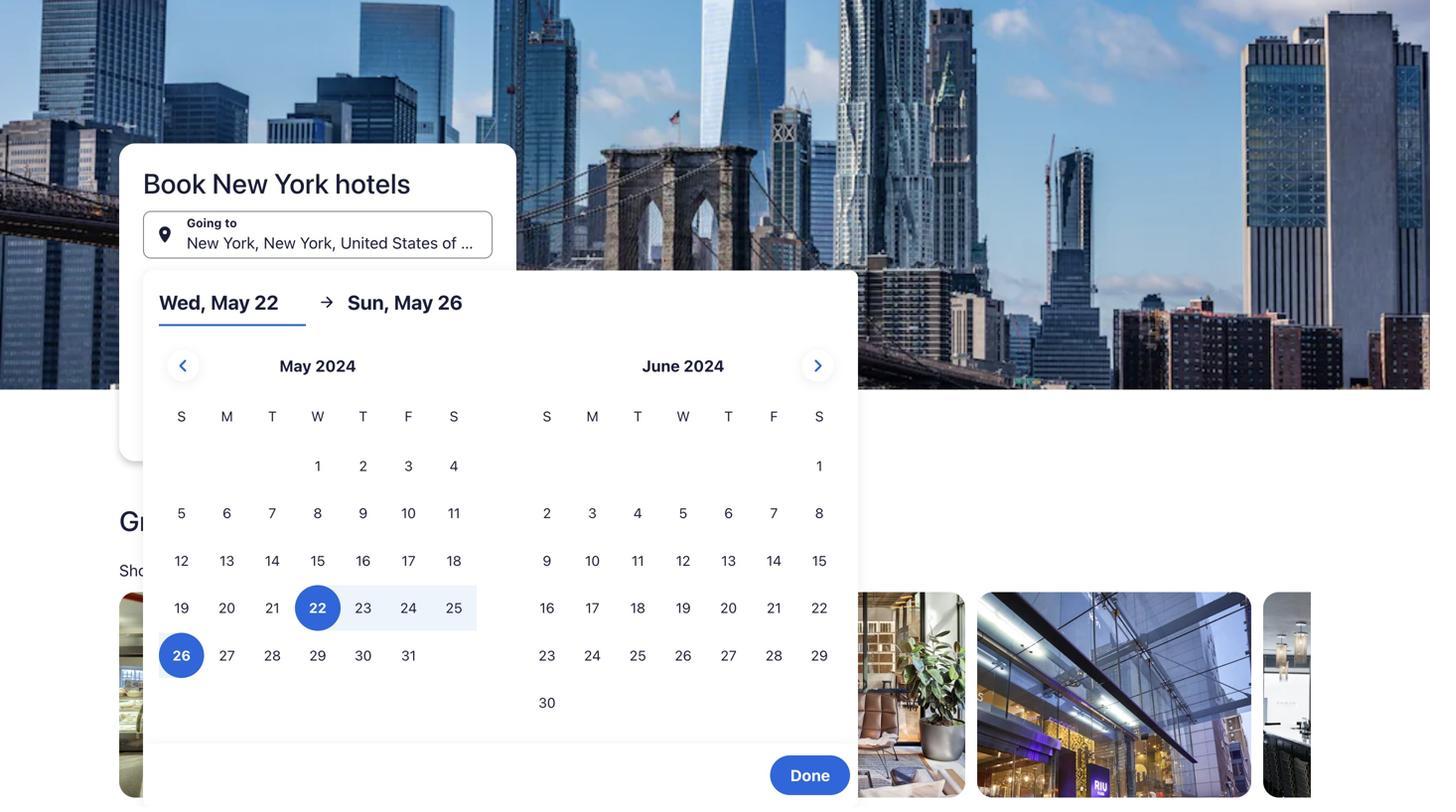 Task type: describe. For each thing, give the bounding box(es) containing it.
0 vertical spatial 17 button
[[386, 538, 431, 584]]

31 button
[[386, 633, 431, 679]]

27 for second the '27' button
[[721, 647, 737, 664]]

york
[[274, 167, 329, 200]]

may 22 - may 26 button
[[143, 271, 493, 318]]

may up previous month icon
[[187, 293, 217, 312]]

1 inside june 2024 element
[[817, 458, 823, 474]]

1 28 button from the left
[[250, 633, 295, 679]]

showing
[[119, 561, 181, 580]]

access
[[734, 613, 775, 627]]

1 vertical spatial 11 button
[[615, 538, 661, 584]]

0 vertical spatial 3 button
[[386, 444, 431, 489]]

18 for right "18" button
[[630, 600, 646, 616]]

2 21 button from the left
[[752, 586, 797, 631]]

1 8 button from the left
[[295, 491, 341, 536]]

2 for 2 button to the bottom
[[543, 505, 551, 522]]

wed,
[[159, 291, 206, 314]]

2 20 from the left
[[720, 600, 737, 616]]

19 for 1st '19' button from right
[[676, 600, 691, 616]]

10 inside may 2024 element
[[401, 505, 416, 522]]

1 6 button from the left
[[204, 491, 250, 536]]

1 27 button from the left
[[204, 633, 250, 679]]

1 s from the left
[[177, 408, 186, 425]]

new left york
[[212, 167, 268, 200]]

1 20 button from the left
[[204, 586, 250, 631]]

2024 for may 2024
[[315, 357, 356, 375]]

0 horizontal spatial 4
[[450, 458, 459, 474]]

2 13 button from the left
[[706, 538, 752, 584]]

23 button
[[524, 633, 570, 679]]

directional image
[[318, 294, 336, 311]]

9 for right '9' button
[[543, 553, 552, 569]]

hotel
[[194, 505, 255, 537]]

28 inside june 2024 element
[[766, 647, 783, 664]]

united
[[341, 233, 388, 252]]

7 inside may 2024 element
[[269, 505, 276, 522]]

m for june 2024
[[587, 408, 599, 425]]

book new york hotels
[[143, 167, 411, 200]]

14 for 1st '14' button from the right
[[767, 553, 782, 569]]

30 for bottom the 30 button
[[539, 695, 556, 711]]

1 vertical spatial 3 button
[[570, 491, 615, 536]]

17 for topmost 17 button
[[402, 553, 416, 569]]

1 vertical spatial 30 button
[[524, 681, 570, 726]]

0 vertical spatial 9 button
[[341, 491, 386, 536]]

book
[[143, 167, 206, 200]]

1 19 button from the left
[[159, 586, 204, 631]]

0 horizontal spatial 4 button
[[431, 444, 477, 489]]

3 s from the left
[[543, 408, 552, 425]]

2 14 button from the left
[[752, 538, 797, 584]]

1 vertical spatial deals
[[185, 561, 223, 580]]

28 inside may 2024 element
[[264, 647, 281, 664]]

2 t from the left
[[359, 408, 368, 425]]

0 horizontal spatial 2 button
[[341, 444, 386, 489]]

sun,
[[348, 291, 390, 314]]

1 jan from the left
[[256, 561, 284, 580]]

1 york, from the left
[[223, 233, 260, 252]]

wed, may 22 button
[[159, 279, 306, 326]]

14 for first '14' button from left
[[265, 553, 280, 569]]

4 s from the left
[[815, 408, 824, 425]]

1 7 button from the left
[[250, 491, 295, 536]]

24 button
[[570, 633, 615, 679]]

5 button inside may 2024 element
[[159, 491, 204, 536]]

1 horizontal spatial 19
[[287, 561, 306, 580]]

june
[[642, 357, 680, 375]]

june 2024 element
[[524, 406, 842, 728]]

25
[[630, 647, 646, 664]]

1 21 button from the left
[[250, 586, 295, 631]]

1 horizontal spatial -
[[310, 561, 317, 580]]

application inside wizard region
[[159, 342, 842, 728]]

sun, may 26 button
[[348, 279, 495, 326]]

done button
[[771, 756, 850, 796]]

may left 'directional' image
[[255, 293, 285, 312]]

0 horizontal spatial 16 button
[[341, 538, 386, 584]]

2 for the leftmost 2 button
[[359, 458, 367, 474]]

21 inside may 2024 element
[[265, 600, 280, 616]]

wed, may 22
[[159, 291, 279, 314]]

1 1 button from the left
[[295, 444, 341, 489]]

0 horizontal spatial 30 button
[[341, 633, 386, 679]]

26 inside "sun, may 26" button
[[438, 291, 463, 314]]

states
[[392, 233, 438, 252]]

2 12 button from the left
[[661, 538, 706, 584]]

7 inside june 2024 element
[[770, 505, 778, 522]]

may 2024
[[279, 357, 356, 375]]

june 2024
[[642, 357, 725, 375]]

front of property image
[[977, 593, 1252, 798]]

1 vertical spatial 17 button
[[570, 586, 615, 631]]

1 15 button from the left
[[295, 538, 341, 584]]

24
[[584, 647, 601, 664]]

15 inside june 2024 element
[[812, 553, 827, 569]]

0 vertical spatial 18 button
[[431, 538, 477, 584]]

19 for 1st '19' button from the left
[[174, 600, 189, 616]]

1 t from the left
[[268, 408, 277, 425]]

31
[[401, 647, 416, 664]]

1 20 from the left
[[219, 600, 235, 616]]

26 button
[[661, 633, 706, 679]]

may 2024 element
[[159, 406, 477, 681]]

w for may
[[311, 408, 325, 425]]

new up wed, may 22
[[187, 233, 219, 252]]

10 button inside may 2024 element
[[386, 491, 431, 536]]

1 14 button from the left
[[250, 538, 295, 584]]

vip access
[[711, 613, 775, 627]]

1 horizontal spatial 9 button
[[524, 538, 570, 584]]

great hotel deals
[[119, 505, 328, 537]]

18 for the topmost "18" button
[[447, 553, 462, 569]]

2 york, from the left
[[300, 233, 336, 252]]

2 15 button from the left
[[797, 538, 842, 584]]

11 for the bottom the 11 button
[[632, 553, 644, 569]]



Task type: locate. For each thing, give the bounding box(es) containing it.
5 for 5 button in the may 2024 element
[[177, 505, 186, 522]]

5 for 5 button within the june 2024 element
[[679, 505, 688, 522]]

0 horizontal spatial 22
[[221, 293, 240, 312]]

1 8 from the left
[[313, 505, 322, 522]]

9 inside may 2024 element
[[359, 505, 368, 522]]

1 1 from the left
[[315, 458, 321, 474]]

new
[[212, 167, 268, 200], [187, 233, 219, 252], [264, 233, 296, 252]]

-
[[244, 293, 251, 312], [310, 561, 317, 580]]

may right sun,
[[394, 291, 433, 314]]

0 horizontal spatial 29 button
[[295, 633, 341, 679]]

2
[[359, 458, 367, 474], [543, 505, 551, 522]]

1 horizontal spatial 11
[[632, 553, 644, 569]]

4 button
[[431, 444, 477, 489], [615, 491, 661, 536]]

2 12 from the left
[[676, 553, 691, 569]]

1 7 from the left
[[269, 505, 276, 522]]

17 inside june 2024 element
[[586, 600, 600, 616]]

11 inside may 2024 element
[[448, 505, 460, 522]]

30 left the 31 at bottom left
[[355, 647, 372, 664]]

22
[[254, 291, 279, 314], [221, 293, 240, 312], [811, 600, 828, 616]]

13 button
[[204, 538, 250, 584], [706, 538, 752, 584]]

new down book new york hotels
[[264, 233, 296, 252]]

m inside june 2024 element
[[587, 408, 599, 425]]

0 vertical spatial 17
[[402, 553, 416, 569]]

28 button down "access"
[[752, 633, 797, 679]]

2 w from the left
[[677, 408, 690, 425]]

13 up "vip"
[[721, 553, 736, 569]]

w
[[311, 408, 325, 425], [677, 408, 690, 425]]

5
[[177, 505, 186, 522], [679, 505, 688, 522]]

22 right wed, on the left top of page
[[221, 293, 240, 312]]

1 horizontal spatial 28
[[766, 647, 783, 664]]

21 button down showing deals for: jan 19 - jan 21
[[250, 586, 295, 631]]

2 2024 from the left
[[684, 357, 725, 375]]

0 horizontal spatial 20
[[219, 600, 235, 616]]

2 6 from the left
[[724, 505, 733, 522]]

0 horizontal spatial 9 button
[[341, 491, 386, 536]]

11 inside june 2024 element
[[632, 553, 644, 569]]

2 27 from the left
[[721, 647, 737, 664]]

14 inside may 2024 element
[[265, 553, 280, 569]]

30 for the left the 30 button
[[355, 647, 372, 664]]

1 2024 from the left
[[315, 357, 356, 375]]

1 28 from the left
[[264, 647, 281, 664]]

10 inside june 2024 element
[[585, 553, 600, 569]]

0 horizontal spatial 15 button
[[295, 538, 341, 584]]

16 for right 16 button
[[540, 600, 555, 616]]

19 right for:
[[287, 561, 306, 580]]

27
[[219, 647, 235, 664], [721, 647, 737, 664]]

16 inside may 2024 element
[[356, 553, 371, 569]]

6 inside may 2024 element
[[223, 505, 231, 522]]

0 horizontal spatial 27
[[219, 647, 235, 664]]

2 28 button from the left
[[752, 633, 797, 679]]

york,
[[223, 233, 260, 252], [300, 233, 336, 252]]

1 horizontal spatial 27 button
[[706, 633, 752, 679]]

2 m from the left
[[587, 408, 599, 425]]

1 vertical spatial 16
[[540, 600, 555, 616]]

2 8 button from the left
[[797, 491, 842, 536]]

20
[[219, 600, 235, 616], [720, 600, 737, 616]]

17 button
[[386, 538, 431, 584], [570, 586, 615, 631]]

3 inside june 2024 element
[[588, 505, 597, 522]]

f
[[405, 408, 413, 425], [770, 408, 778, 425]]

3 for top 3 button
[[404, 458, 413, 474]]

12 inside may 2024 element
[[174, 553, 189, 569]]

14 right for:
[[265, 553, 280, 569]]

3 button
[[386, 444, 431, 489], [570, 491, 615, 536]]

f inside may 2024 element
[[405, 408, 413, 425]]

1 horizontal spatial 14 button
[[752, 538, 797, 584]]

26 inside the may 22 - may 26 button
[[289, 293, 308, 312]]

1 13 from the left
[[220, 553, 234, 569]]

15 button up 22 button
[[797, 538, 842, 584]]

23
[[539, 647, 556, 664]]

22 inside button
[[221, 293, 240, 312]]

0 horizontal spatial 19 button
[[159, 586, 204, 631]]

hotels
[[335, 167, 411, 200]]

w inside june 2024 element
[[677, 408, 690, 425]]

0 horizontal spatial york,
[[223, 233, 260, 252]]

0 horizontal spatial -
[[244, 293, 251, 312]]

12
[[174, 553, 189, 569], [676, 553, 691, 569]]

8 button up 22 button
[[797, 491, 842, 536]]

22 left 'directional' image
[[254, 291, 279, 314]]

13 inside june 2024 element
[[721, 553, 736, 569]]

1 horizontal spatial jan
[[321, 561, 349, 580]]

2 15 from the left
[[812, 553, 827, 569]]

22 button
[[797, 586, 842, 631]]

26 left 'directional' image
[[289, 293, 308, 312]]

f inside june 2024 element
[[770, 408, 778, 425]]

27 down for:
[[219, 647, 235, 664]]

2024 down 'directional' image
[[315, 357, 356, 375]]

26 right 25 button
[[675, 647, 692, 664]]

0 vertical spatial 10 button
[[386, 491, 431, 536]]

1 12 from the left
[[174, 553, 189, 569]]

15 button
[[295, 538, 341, 584], [797, 538, 842, 584]]

- right for:
[[310, 561, 317, 580]]

2024 for june 2024
[[684, 357, 725, 375]]

8 up 22 button
[[815, 505, 824, 522]]

5 button inside june 2024 element
[[661, 491, 706, 536]]

29 down 22 button
[[811, 647, 828, 664]]

1 horizontal spatial 6
[[724, 505, 733, 522]]

1 horizontal spatial 21
[[352, 561, 370, 580]]

m
[[221, 408, 233, 425], [587, 408, 599, 425]]

- right wed, on the left top of page
[[244, 293, 251, 312]]

27 button down "vip"
[[706, 633, 752, 679]]

1 horizontal spatial 18 button
[[615, 586, 661, 631]]

1 14 from the left
[[265, 553, 280, 569]]

2 8 from the left
[[815, 505, 824, 522]]

26 inside 26 button
[[675, 647, 692, 664]]

1 horizontal spatial 10
[[585, 553, 600, 569]]

1 m from the left
[[221, 408, 233, 425]]

19 down showing
[[174, 600, 189, 616]]

1 horizontal spatial 5 button
[[661, 491, 706, 536]]

14 button up "access"
[[752, 538, 797, 584]]

2 5 button from the left
[[661, 491, 706, 536]]

13
[[220, 553, 234, 569], [721, 553, 736, 569]]

4 t from the left
[[725, 408, 733, 425]]

york, up may 22 - may 26
[[223, 233, 260, 252]]

2 1 from the left
[[817, 458, 823, 474]]

8 inside june 2024 element
[[815, 505, 824, 522]]

w for june
[[677, 408, 690, 425]]

may inside application
[[279, 357, 312, 375]]

29 button left the 31 at bottom left
[[295, 633, 341, 679]]

10 button inside june 2024 element
[[570, 538, 615, 584]]

may 22 - may 26
[[187, 293, 308, 312]]

21
[[352, 561, 370, 580], [265, 600, 280, 616], [767, 600, 782, 616]]

1 vertical spatial 9
[[543, 553, 552, 569]]

next month image
[[806, 354, 830, 378]]

2 20 button from the left
[[706, 586, 752, 631]]

2 29 button from the left
[[797, 633, 842, 679]]

28 button
[[250, 633, 295, 679], [752, 633, 797, 679]]

t
[[268, 408, 277, 425], [359, 408, 368, 425], [634, 408, 642, 425], [725, 408, 733, 425]]

7 button
[[250, 491, 295, 536], [752, 491, 797, 536]]

6
[[223, 505, 231, 522], [724, 505, 733, 522]]

11 button
[[431, 491, 477, 536], [615, 538, 661, 584]]

8
[[313, 505, 322, 522], [815, 505, 824, 522]]

0 horizontal spatial 8
[[313, 505, 322, 522]]

13 button up "vip"
[[706, 538, 752, 584]]

15 up 22 button
[[812, 553, 827, 569]]

2 27 button from the left
[[706, 633, 752, 679]]

6 button
[[204, 491, 250, 536], [706, 491, 752, 536]]

1 horizontal spatial 20 button
[[706, 586, 752, 631]]

great
[[119, 505, 188, 537]]

2 1 button from the left
[[797, 444, 842, 489]]

0 horizontal spatial 5
[[177, 505, 186, 522]]

5 inside june 2024 element
[[679, 505, 688, 522]]

17 button up 24
[[570, 586, 615, 631]]

0 vertical spatial deals
[[261, 505, 328, 537]]

restaurant image
[[1264, 593, 1430, 798]]

30 button down 23 button
[[524, 681, 570, 726]]

1
[[315, 458, 321, 474], [817, 458, 823, 474]]

18 inside may 2024 element
[[447, 553, 462, 569]]

12 button up 26 button
[[661, 538, 706, 584]]

0 horizontal spatial 3
[[404, 458, 413, 474]]

0 horizontal spatial 20 button
[[204, 586, 250, 631]]

30 inside june 2024 element
[[539, 695, 556, 711]]

21 button
[[250, 586, 295, 631], [752, 586, 797, 631]]

new york, new york, united states of america button
[[143, 211, 520, 259]]

1 horizontal spatial deals
[[261, 505, 328, 537]]

17 up 24
[[586, 600, 600, 616]]

7
[[269, 505, 276, 522], [770, 505, 778, 522]]

1 horizontal spatial 5
[[679, 505, 688, 522]]

0 horizontal spatial 2024
[[315, 357, 356, 375]]

8 up showing deals for: jan 19 - jan 21
[[313, 505, 322, 522]]

0 horizontal spatial 10 button
[[386, 491, 431, 536]]

1 horizontal spatial 20
[[720, 600, 737, 616]]

previous month image
[[171, 354, 195, 378]]

1 6 from the left
[[223, 505, 231, 522]]

29 inside may 2024 element
[[309, 647, 326, 664]]

wizard region
[[0, 0, 1430, 808]]

21 inside june 2024 element
[[767, 600, 782, 616]]

0 horizontal spatial jan
[[256, 561, 284, 580]]

15
[[310, 553, 325, 569], [812, 553, 827, 569]]

26
[[438, 291, 463, 314], [289, 293, 308, 312], [675, 647, 692, 664]]

19 button
[[159, 586, 204, 631], [661, 586, 706, 631]]

1 horizontal spatial york,
[[300, 233, 336, 252]]

1 horizontal spatial 4
[[634, 505, 642, 522]]

1 vertical spatial -
[[310, 561, 317, 580]]

2 19 button from the left
[[661, 586, 706, 631]]

25 button
[[615, 633, 661, 679]]

1 29 from the left
[[309, 647, 326, 664]]

16 inside june 2024 element
[[540, 600, 555, 616]]

19 button down showing
[[159, 586, 204, 631]]

20 button
[[204, 586, 250, 631], [706, 586, 752, 631]]

1 f from the left
[[405, 408, 413, 425]]

27 inside june 2024 element
[[721, 647, 737, 664]]

2 5 from the left
[[679, 505, 688, 522]]

16
[[356, 553, 371, 569], [540, 600, 555, 616]]

0 horizontal spatial 21
[[265, 600, 280, 616]]

18 button
[[431, 538, 477, 584], [615, 586, 661, 631]]

28
[[264, 647, 281, 664], [766, 647, 783, 664]]

1 horizontal spatial 26
[[438, 291, 463, 314]]

york, left united
[[300, 233, 336, 252]]

19
[[287, 561, 306, 580], [174, 600, 189, 616], [676, 600, 691, 616]]

1 horizontal spatial 4 button
[[615, 491, 661, 536]]

1 horizontal spatial 11 button
[[615, 538, 661, 584]]

14 button
[[250, 538, 295, 584], [752, 538, 797, 584]]

1 horizontal spatial 10 button
[[570, 538, 615, 584]]

0 horizontal spatial 3 button
[[386, 444, 431, 489]]

6 inside june 2024 element
[[724, 505, 733, 522]]

f for may 2024
[[405, 408, 413, 425]]

1 27 from the left
[[219, 647, 235, 664]]

0 vertical spatial 11 button
[[431, 491, 477, 536]]

s
[[177, 408, 186, 425], [450, 408, 458, 425], [543, 408, 552, 425], [815, 408, 824, 425]]

27 button
[[204, 633, 250, 679], [706, 633, 752, 679]]

14 inside june 2024 element
[[767, 553, 782, 569]]

2 jan from the left
[[321, 561, 349, 580]]

12 inside june 2024 element
[[676, 553, 691, 569]]

17 up the 31 at bottom left
[[402, 553, 416, 569]]

new york, new york, united states of america image
[[0, 0, 1430, 390]]

w inside may 2024 element
[[311, 408, 325, 425]]

new york, new york, united states of america
[[187, 233, 520, 252]]

26 down of
[[438, 291, 463, 314]]

1 horizontal spatial 1 button
[[797, 444, 842, 489]]

22 right "access"
[[811, 600, 828, 616]]

1 5 button from the left
[[159, 491, 204, 536]]

2 horizontal spatial 21
[[767, 600, 782, 616]]

20 button up 26 button
[[706, 586, 752, 631]]

0 vertical spatial 18
[[447, 553, 462, 569]]

lobby sitting area image
[[691, 593, 966, 798]]

application containing may 2024
[[159, 342, 842, 728]]

1 inside may 2024 element
[[315, 458, 321, 474]]

1 horizontal spatial m
[[587, 408, 599, 425]]

0 horizontal spatial 13 button
[[204, 538, 250, 584]]

1 15 from the left
[[310, 553, 325, 569]]

27 button down for:
[[204, 633, 250, 679]]

1 horizontal spatial 12 button
[[661, 538, 706, 584]]

1 vertical spatial 4 button
[[615, 491, 661, 536]]

9
[[359, 505, 368, 522], [543, 553, 552, 569]]

14 up "access"
[[767, 553, 782, 569]]

28 down "access"
[[766, 647, 783, 664]]

5 inside may 2024 element
[[177, 505, 186, 522]]

17 button up the 31 at bottom left
[[386, 538, 431, 584]]

8 button
[[295, 491, 341, 536], [797, 491, 842, 536]]

16 for the left 16 button
[[356, 553, 371, 569]]

living area image
[[405, 593, 679, 798]]

29 inside june 2024 element
[[811, 647, 828, 664]]

9 inside june 2024 element
[[543, 553, 552, 569]]

10
[[401, 505, 416, 522], [585, 553, 600, 569]]

0 horizontal spatial 5 button
[[159, 491, 204, 536]]

0 horizontal spatial 10
[[401, 505, 416, 522]]

17 for the bottom 17 button
[[586, 600, 600, 616]]

20 button down for:
[[204, 586, 250, 631]]

deals right hotel
[[261, 505, 328, 537]]

2 7 from the left
[[770, 505, 778, 522]]

cafe image
[[119, 593, 393, 798]]

0 vertical spatial 2 button
[[341, 444, 386, 489]]

12 button
[[159, 538, 204, 584], [661, 538, 706, 584]]

3 inside may 2024 element
[[404, 458, 413, 474]]

1 12 button from the left
[[159, 538, 204, 584]]

1 13 button from the left
[[204, 538, 250, 584]]

may
[[211, 291, 250, 314], [394, 291, 433, 314], [187, 293, 217, 312], [255, 293, 285, 312], [279, 357, 312, 375]]

19 left "vip"
[[676, 600, 691, 616]]

1 horizontal spatial 22
[[254, 291, 279, 314]]

11 for topmost the 11 button
[[448, 505, 460, 522]]

0 horizontal spatial 15
[[310, 553, 325, 569]]

2 s from the left
[[450, 408, 458, 425]]

11
[[448, 505, 460, 522], [632, 553, 644, 569]]

27 inside may 2024 element
[[219, 647, 235, 664]]

1 horizontal spatial 13 button
[[706, 538, 752, 584]]

0 horizontal spatial 19
[[174, 600, 189, 616]]

14
[[265, 553, 280, 569], [767, 553, 782, 569]]

29
[[309, 647, 326, 664], [811, 647, 828, 664]]

10 button
[[386, 491, 431, 536], [570, 538, 615, 584]]

13 for 1st 13 button from left
[[220, 553, 234, 569]]

2 horizontal spatial 19
[[676, 600, 691, 616]]

28 down showing deals for: jan 19 - jan 21
[[264, 647, 281, 664]]

vip
[[711, 613, 731, 627]]

1 vertical spatial 9 button
[[524, 538, 570, 584]]

1 horizontal spatial 28 button
[[752, 633, 797, 679]]

deals
[[261, 505, 328, 537], [185, 561, 223, 580]]

1 vertical spatial 4
[[634, 505, 642, 522]]

1 horizontal spatial 17
[[586, 600, 600, 616]]

30 inside may 2024 element
[[355, 647, 372, 664]]

1 horizontal spatial 21 button
[[752, 586, 797, 631]]

0 horizontal spatial 12 button
[[159, 538, 204, 584]]

0 horizontal spatial 9
[[359, 505, 368, 522]]

0 horizontal spatial 6
[[223, 505, 231, 522]]

3 for the bottom 3 button
[[588, 505, 597, 522]]

17 inside may 2024 element
[[402, 553, 416, 569]]

2 29 from the left
[[811, 647, 828, 664]]

13 inside may 2024 element
[[220, 553, 234, 569]]

w down june 2024
[[677, 408, 690, 425]]

15 button right for:
[[295, 538, 341, 584]]

0 horizontal spatial 17 button
[[386, 538, 431, 584]]

0 horizontal spatial 27 button
[[204, 633, 250, 679]]

0 horizontal spatial f
[[405, 408, 413, 425]]

1 button
[[295, 444, 341, 489], [797, 444, 842, 489]]

28 button down showing deals for: jan 19 - jan 21
[[250, 633, 295, 679]]

1 horizontal spatial 3 button
[[570, 491, 615, 536]]

0 horizontal spatial 6 button
[[204, 491, 250, 536]]

1 horizontal spatial 29
[[811, 647, 828, 664]]

30 button left the 31 at bottom left
[[341, 633, 386, 679]]

sun, may 26
[[348, 291, 463, 314]]

2 13 from the left
[[721, 553, 736, 569]]

3
[[404, 458, 413, 474], [588, 505, 597, 522]]

may down the may 22 - may 26 button
[[279, 357, 312, 375]]

0 horizontal spatial deals
[[185, 561, 223, 580]]

3 t from the left
[[634, 408, 642, 425]]

13 for 2nd 13 button from the left
[[721, 553, 736, 569]]

0 horizontal spatial 28 button
[[250, 633, 295, 679]]

18 inside june 2024 element
[[630, 600, 646, 616]]

1 horizontal spatial 1
[[817, 458, 823, 474]]

f for june 2024
[[770, 408, 778, 425]]

1 horizontal spatial 16 button
[[524, 586, 570, 631]]

1 w from the left
[[311, 408, 325, 425]]

2024 right june
[[684, 357, 725, 375]]

1 horizontal spatial 2 button
[[524, 491, 570, 536]]

17
[[402, 553, 416, 569], [586, 600, 600, 616]]

1 horizontal spatial 6 button
[[706, 491, 752, 536]]

8 button up showing deals for: jan 19 - jan 21
[[295, 491, 341, 536]]

30
[[355, 647, 372, 664], [539, 695, 556, 711]]

13 button down hotel
[[204, 538, 250, 584]]

19 inside may 2024 element
[[174, 600, 189, 616]]

0 horizontal spatial 7
[[269, 505, 276, 522]]

2 6 button from the left
[[706, 491, 752, 536]]

30 down 23 button
[[539, 695, 556, 711]]

0 horizontal spatial 12
[[174, 553, 189, 569]]

15 right for:
[[310, 553, 325, 569]]

27 down "vip"
[[721, 647, 737, 664]]

- inside button
[[244, 293, 251, 312]]

1 horizontal spatial 9
[[543, 553, 552, 569]]

may right wed, on the left top of page
[[211, 291, 250, 314]]

19 inside june 2024 element
[[676, 600, 691, 616]]

21 button right "vip"
[[752, 586, 797, 631]]

22 inside june 2024 element
[[811, 600, 828, 616]]

0 horizontal spatial 30
[[355, 647, 372, 664]]

9 for '9' button to the top
[[359, 505, 368, 522]]

5 button
[[159, 491, 204, 536], [661, 491, 706, 536]]

for:
[[228, 561, 252, 580]]

0 horizontal spatial 18 button
[[431, 538, 477, 584]]

m for may 2024
[[221, 408, 233, 425]]

12 up 26 button
[[676, 553, 691, 569]]

12 button down great at bottom left
[[159, 538, 204, 584]]

19 button left "vip"
[[661, 586, 706, 631]]

2 28 from the left
[[766, 647, 783, 664]]

2 button
[[341, 444, 386, 489], [524, 491, 570, 536]]

showing deals for: jan 19 - jan 21
[[119, 561, 370, 580]]

0 vertical spatial 4 button
[[431, 444, 477, 489]]

14 button down hotel
[[250, 538, 295, 584]]

4
[[450, 458, 459, 474], [634, 505, 642, 522]]

29 button down 22 button
[[797, 633, 842, 679]]

12 down great at bottom left
[[174, 553, 189, 569]]

0 horizontal spatial 1
[[315, 458, 321, 474]]

1 vertical spatial 2 button
[[524, 491, 570, 536]]

15 inside may 2024 element
[[310, 553, 325, 569]]

1 horizontal spatial 15 button
[[797, 538, 842, 584]]

1 5 from the left
[[177, 505, 186, 522]]

29 button
[[295, 633, 341, 679], [797, 633, 842, 679]]

1 horizontal spatial 14
[[767, 553, 782, 569]]

1 29 button from the left
[[295, 633, 341, 679]]

2024
[[315, 357, 356, 375], [684, 357, 725, 375]]

27 for 1st the '27' button
[[219, 647, 235, 664]]

america
[[461, 233, 520, 252]]

0 vertical spatial 30
[[355, 647, 372, 664]]

2 14 from the left
[[767, 553, 782, 569]]

0 vertical spatial 10
[[401, 505, 416, 522]]

29 left the 31 at bottom left
[[309, 647, 326, 664]]

0 horizontal spatial w
[[311, 408, 325, 425]]

8 inside may 2024 element
[[313, 505, 322, 522]]

done
[[790, 766, 830, 785]]

application
[[159, 342, 842, 728]]

of
[[442, 233, 457, 252]]

2 7 button from the left
[[752, 491, 797, 536]]

2 horizontal spatial 22
[[811, 600, 828, 616]]

0 vertical spatial 16 button
[[341, 538, 386, 584]]

deals left for:
[[185, 561, 223, 580]]

w down may 2024
[[311, 408, 325, 425]]

0 horizontal spatial 21 button
[[250, 586, 295, 631]]

2 f from the left
[[770, 408, 778, 425]]

13 down hotel
[[220, 553, 234, 569]]



Task type: vqa. For each thing, say whether or not it's contained in the screenshot.
29 inside 'May 2024' element
yes



